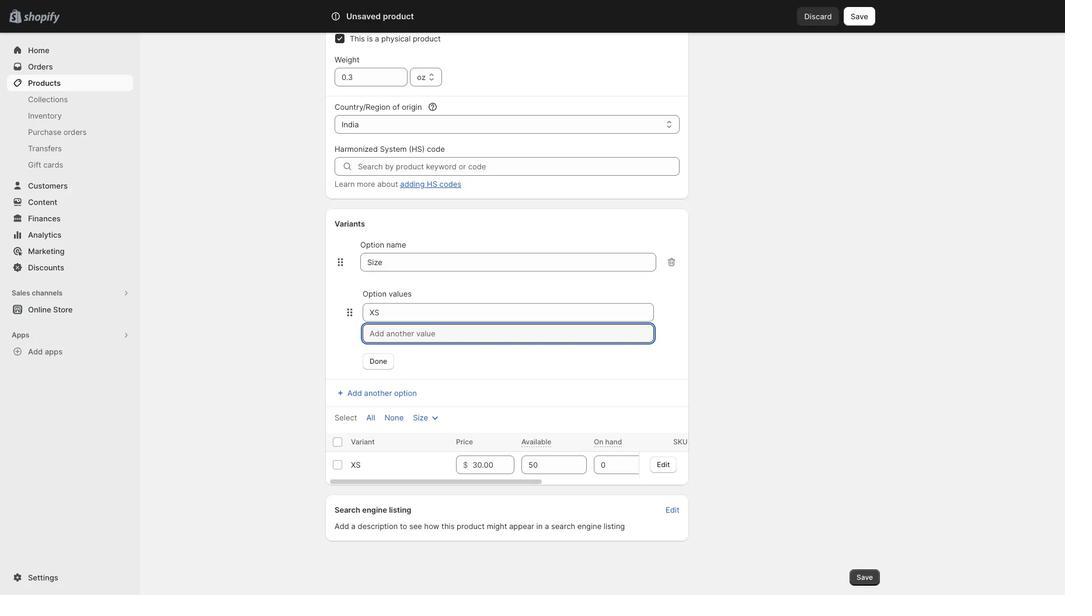 Task type: locate. For each thing, give the bounding box(es) containing it.
product right this
[[457, 522, 485, 531]]

channels
[[32, 289, 63, 297]]

hs
[[427, 179, 438, 189]]

product right physical
[[413, 34, 441, 43]]

$
[[463, 460, 468, 470]]

country/region of origin
[[335, 102, 422, 112]]

purchase
[[28, 127, 61, 137]]

analytics link
[[7, 227, 133, 243]]

engine
[[362, 505, 387, 515], [578, 522, 602, 531]]

$ text field
[[473, 456, 515, 474]]

search inside button
[[383, 12, 408, 21]]

see
[[410, 522, 422, 531]]

add down search engine listing on the left of the page
[[335, 522, 349, 531]]

add left another
[[348, 388, 362, 398]]

gift
[[28, 160, 41, 169]]

2 vertical spatial add
[[335, 522, 349, 531]]

customers
[[28, 181, 68, 190]]

option for option name
[[360, 240, 384, 249]]

1 vertical spatial save button
[[850, 570, 880, 586]]

1 vertical spatial search
[[335, 505, 360, 515]]

this
[[350, 34, 365, 43]]

online store link
[[7, 301, 133, 318]]

in
[[537, 522, 543, 531]]

listing right 'search'
[[604, 522, 625, 531]]

1 horizontal spatial search
[[383, 12, 408, 21]]

0 horizontal spatial search
[[335, 505, 360, 515]]

add a description to see how this product might appear in a search engine listing
[[335, 522, 625, 531]]

india
[[342, 120, 359, 129]]

product
[[383, 11, 414, 21], [413, 34, 441, 43], [457, 522, 485, 531]]

option left name
[[360, 240, 384, 249]]

save button
[[844, 7, 876, 26], [850, 570, 880, 586]]

add
[[28, 347, 43, 356], [348, 388, 362, 398], [335, 522, 349, 531]]

a
[[375, 34, 379, 43], [351, 522, 356, 531], [545, 522, 549, 531]]

None text field
[[363, 303, 654, 322]]

purchase orders
[[28, 127, 87, 137]]

1 vertical spatial listing
[[604, 522, 625, 531]]

system
[[380, 144, 407, 154]]

0 vertical spatial edit
[[657, 460, 670, 469]]

code
[[427, 144, 445, 154]]

option for option values
[[363, 289, 387, 299]]

listing
[[389, 505, 412, 515], [604, 522, 625, 531]]

1 vertical spatial option
[[363, 289, 387, 299]]

product up physical
[[383, 11, 414, 21]]

0 vertical spatial listing
[[389, 505, 412, 515]]

unsaved product
[[346, 11, 414, 21]]

0 vertical spatial product
[[383, 11, 414, 21]]

orders link
[[7, 58, 133, 75]]

how
[[424, 522, 440, 531]]

on hand
[[594, 438, 622, 446]]

online store
[[28, 305, 73, 314]]

gift cards
[[28, 160, 63, 169]]

None number field
[[522, 456, 570, 474], [594, 456, 642, 474], [522, 456, 570, 474], [594, 456, 642, 474]]

content link
[[7, 194, 133, 210]]

options element
[[351, 460, 361, 470]]

settings
[[28, 573, 58, 582]]

edit
[[657, 460, 670, 469], [666, 505, 680, 515]]

inventory link
[[7, 107, 133, 124]]

0 horizontal spatial engine
[[362, 505, 387, 515]]

0 vertical spatial search
[[383, 12, 408, 21]]

search button
[[363, 7, 702, 26]]

sales channels button
[[7, 285, 133, 301]]

a right "in"
[[545, 522, 549, 531]]

none button
[[378, 410, 411, 426]]

more
[[357, 179, 375, 189]]

2 vertical spatial product
[[457, 522, 485, 531]]

1 vertical spatial add
[[348, 388, 362, 398]]

search up this is a physical product
[[383, 12, 408, 21]]

physical
[[382, 34, 411, 43]]

add left apps
[[28, 347, 43, 356]]

search
[[383, 12, 408, 21], [335, 505, 360, 515]]

name
[[387, 240, 406, 249]]

add for add a description to see how this product might appear in a search engine listing
[[335, 522, 349, 531]]

sales
[[12, 289, 30, 297]]

0 vertical spatial engine
[[362, 505, 387, 515]]

listing up to
[[389, 505, 412, 515]]

engine up description
[[362, 505, 387, 515]]

search for search
[[383, 12, 408, 21]]

1 vertical spatial product
[[413, 34, 441, 43]]

xs
[[351, 460, 361, 470]]

option left the values
[[363, 289, 387, 299]]

0 vertical spatial option
[[360, 240, 384, 249]]

codes
[[440, 179, 462, 189]]

add another option button
[[328, 385, 424, 401]]

edit button
[[650, 457, 677, 473], [659, 502, 687, 518]]

search up description
[[335, 505, 360, 515]]

harmonized
[[335, 144, 378, 154]]

engine right 'search'
[[578, 522, 602, 531]]

select
[[335, 413, 357, 422]]

option
[[360, 240, 384, 249], [363, 289, 387, 299]]

1 horizontal spatial engine
[[578, 522, 602, 531]]

learn
[[335, 179, 355, 189]]

add for add another option
[[348, 388, 362, 398]]

0 vertical spatial save
[[851, 12, 869, 21]]

available
[[522, 438, 552, 446]]

apps button
[[7, 327, 133, 343]]

online store button
[[0, 301, 140, 318]]

option name
[[360, 240, 406, 249]]

home
[[28, 46, 49, 55]]

Weight text field
[[335, 68, 408, 86]]

0 vertical spatial add
[[28, 347, 43, 356]]

settings link
[[7, 570, 133, 586]]

transfers link
[[7, 140, 133, 157]]

variant
[[351, 438, 375, 446]]

a right the is on the top left of page
[[375, 34, 379, 43]]

oz
[[417, 72, 426, 82]]

size button
[[406, 410, 448, 426]]

harmonized system (hs) code
[[335, 144, 445, 154]]

a left description
[[351, 522, 356, 531]]

discard button
[[798, 7, 839, 26]]



Task type: describe. For each thing, give the bounding box(es) containing it.
add apps
[[28, 347, 63, 356]]

0 vertical spatial save button
[[844, 7, 876, 26]]

1 horizontal spatial a
[[375, 34, 379, 43]]

0 horizontal spatial a
[[351, 522, 356, 531]]

hand
[[606, 438, 622, 446]]

learn more about adding hs codes
[[335, 179, 462, 189]]

country/region
[[335, 102, 390, 112]]

1 vertical spatial save
[[857, 573, 873, 582]]

variants
[[335, 219, 365, 228]]

1 vertical spatial edit button
[[659, 502, 687, 518]]

unsaved
[[346, 11, 381, 21]]

is
[[367, 34, 373, 43]]

0 horizontal spatial listing
[[389, 505, 412, 515]]

to
[[400, 522, 407, 531]]

Add another value text field
[[363, 324, 654, 343]]

collections
[[28, 95, 68, 104]]

finances link
[[7, 210, 133, 227]]

adding
[[400, 179, 425, 189]]

values
[[389, 289, 412, 299]]

this is a physical product
[[350, 34, 441, 43]]

shopify image
[[24, 12, 60, 24]]

size
[[413, 413, 428, 422]]

1 vertical spatial edit
[[666, 505, 680, 515]]

orders
[[64, 127, 87, 137]]

shipping
[[335, 15, 367, 25]]

none
[[385, 413, 404, 422]]

all
[[367, 413, 375, 422]]

option
[[394, 388, 417, 398]]

search engine listing
[[335, 505, 412, 515]]

search
[[551, 522, 576, 531]]

store
[[53, 305, 73, 314]]

marketing
[[28, 247, 65, 256]]

search for search engine listing
[[335, 505, 360, 515]]

price
[[456, 438, 473, 446]]

inventory
[[28, 111, 62, 120]]

weight
[[335, 55, 360, 64]]

cards
[[43, 160, 63, 169]]

customers link
[[7, 178, 133, 194]]

add apps button
[[7, 343, 133, 360]]

on
[[594, 438, 604, 446]]

all button
[[360, 410, 382, 426]]

finances
[[28, 214, 61, 223]]

add another option
[[348, 388, 417, 398]]

option values
[[363, 289, 412, 299]]

of
[[393, 102, 400, 112]]

2 horizontal spatial a
[[545, 522, 549, 531]]

marketing link
[[7, 243, 133, 259]]

online
[[28, 305, 51, 314]]

add for add apps
[[28, 347, 43, 356]]

appear
[[509, 522, 534, 531]]

another
[[364, 388, 392, 398]]

purchase orders link
[[7, 124, 133, 140]]

products link
[[7, 75, 133, 91]]

done
[[370, 357, 387, 366]]

collections link
[[7, 91, 133, 107]]

Harmonized System (HS) code text field
[[358, 157, 680, 176]]

content
[[28, 197, 57, 207]]

adding hs codes link
[[400, 179, 462, 189]]

discounts link
[[7, 259, 133, 276]]

apps
[[45, 347, 63, 356]]

1 vertical spatial engine
[[578, 522, 602, 531]]

(hs)
[[409, 144, 425, 154]]

Color text field
[[360, 253, 656, 272]]

1 horizontal spatial listing
[[604, 522, 625, 531]]

done button
[[363, 353, 394, 370]]

0 vertical spatial edit button
[[650, 457, 677, 473]]

home link
[[7, 42, 133, 58]]

products
[[28, 78, 61, 88]]

transfers
[[28, 144, 62, 153]]

orders
[[28, 62, 53, 71]]

discounts
[[28, 263, 64, 272]]

origin
[[402, 102, 422, 112]]

might
[[487, 522, 507, 531]]

discard
[[805, 12, 832, 21]]

analytics
[[28, 230, 62, 240]]

description
[[358, 522, 398, 531]]

sales channels
[[12, 289, 63, 297]]



Task type: vqa. For each thing, say whether or not it's contained in the screenshot.
the top Create
no



